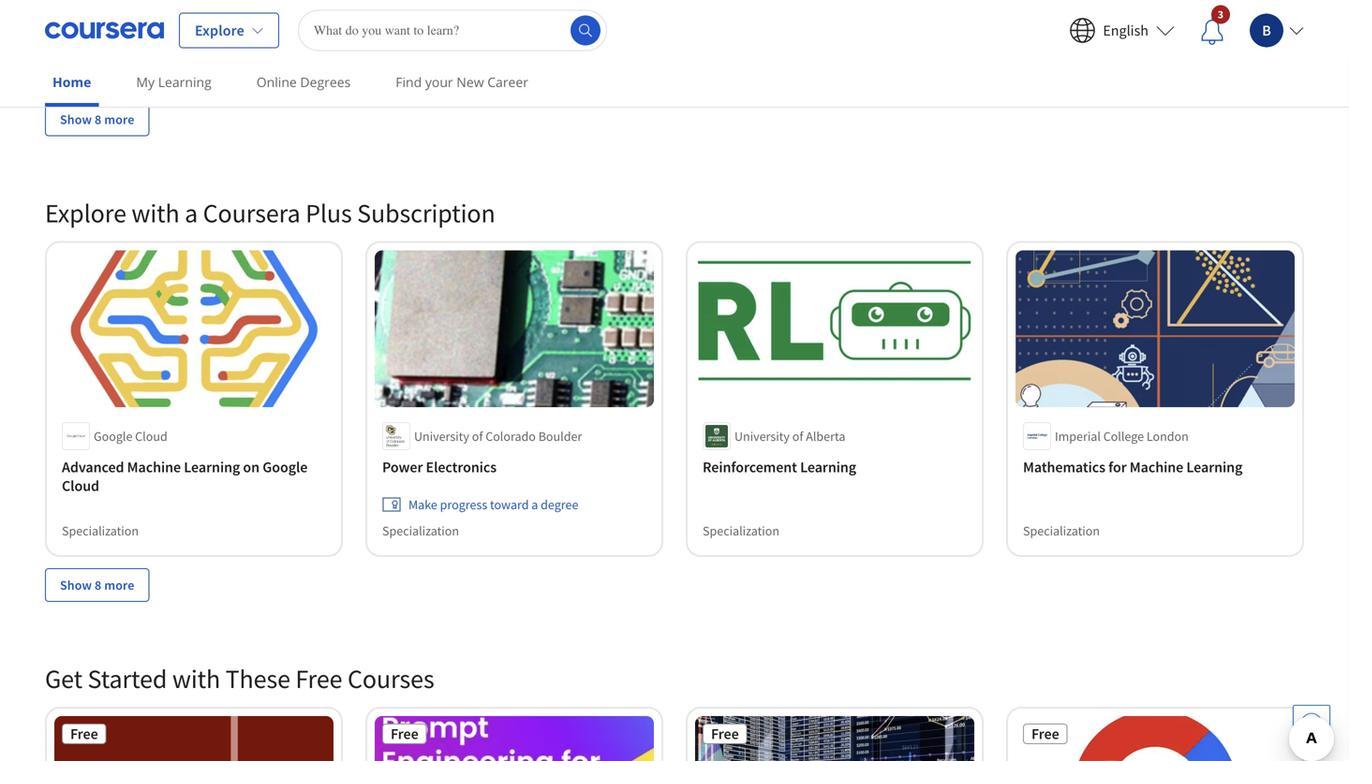Task type: locate. For each thing, give the bounding box(es) containing it.
career
[[487, 73, 528, 91]]

1 more from the top
[[104, 111, 134, 128]]

2 show 8 more button from the top
[[45, 569, 149, 602]]

0 vertical spatial google
[[263, 0, 308, 14]]

1 on from the top
[[243, 0, 260, 14]]

1 advanced machine learning on google cloud from the top
[[62, 0, 308, 33]]

based on your recent views collection element
[[34, 0, 1315, 166]]

show inside explore with a coursera plus subscription collection element
[[60, 577, 92, 594]]

1 vertical spatial explore
[[45, 197, 126, 229]]

show 8 more inside explore with a coursera plus subscription collection element
[[60, 577, 134, 594]]

with inside explore with a coursera plus subscription collection element
[[131, 197, 180, 229]]

with
[[131, 197, 180, 229], [172, 663, 220, 696]]

production
[[382, 14, 454, 33]]

2 university from the left
[[735, 428, 790, 445]]

explore for explore
[[195, 21, 244, 40]]

my learning
[[136, 73, 212, 91]]

0 horizontal spatial explore
[[45, 197, 126, 229]]

for inside mathematics for machine learning and data science
[[1108, 0, 1127, 14]]

2 of from the left
[[792, 428, 803, 445]]

of left alberta
[[792, 428, 803, 445]]

1 vertical spatial show
[[60, 577, 92, 594]]

find your new career link
[[388, 61, 536, 103]]

1 of from the left
[[472, 428, 483, 445]]

machine up 'english'
[[1130, 0, 1184, 14]]

1 mathematics from the top
[[1023, 0, 1106, 14]]

more for "show 8 more" "button" within the the based on your recent views collection element
[[104, 111, 134, 128]]

show 8 more for "show 8 more" "button" in explore with a coursera plus subscription collection element
[[60, 577, 134, 594]]

advanced machine learning on google cloud down google cloud on the left
[[62, 458, 308, 496]]

for
[[578, 0, 596, 14], [1108, 0, 1127, 14], [1108, 458, 1127, 477]]

1 advanced machine learning on google cloud link from the top
[[62, 0, 326, 33]]

2 more from the top
[[104, 577, 134, 594]]

mathematics for machine learning and data science
[[1023, 0, 1270, 33]]

explore inside "popup button"
[[195, 21, 244, 40]]

1 vertical spatial a
[[532, 496, 538, 513]]

advanced machine learning on google cloud up my learning link at the top left of the page
[[62, 0, 308, 33]]

for up 'english'
[[1108, 0, 1127, 14]]

0 vertical spatial show
[[60, 111, 92, 128]]

8 inside the based on your recent views collection element
[[95, 111, 102, 128]]

university up power electronics
[[414, 428, 469, 445]]

0 vertical spatial a
[[185, 197, 198, 229]]

free
[[295, 663, 342, 696], [70, 725, 98, 744], [391, 725, 419, 744], [711, 725, 739, 744], [1032, 725, 1059, 744]]

home
[[52, 73, 91, 91]]

imperial
[[1055, 428, 1101, 445]]

more for "show 8 more" "button" in explore with a coursera plus subscription collection element
[[104, 577, 134, 594]]

a left the degree
[[532, 496, 538, 513]]

more inside explore with a coursera plus subscription collection element
[[104, 577, 134, 594]]

mathematics inside mathematics for machine learning and data science
[[1023, 0, 1106, 14]]

machine learning engineering for production (mlops)
[[382, 0, 596, 33]]

show 8 more button
[[45, 102, 149, 136], [45, 569, 149, 602]]

show 8 more inside the based on your recent views collection element
[[60, 111, 134, 128]]

1 vertical spatial show 8 more
[[60, 577, 134, 594]]

0 horizontal spatial university
[[414, 428, 469, 445]]

machine inside mathematics for machine learning and data science
[[1130, 0, 1184, 14]]

show 8 more for "show 8 more" "button" within the the based on your recent views collection element
[[60, 111, 134, 128]]

2 show from the top
[[60, 577, 92, 594]]

1 vertical spatial 8
[[95, 577, 102, 594]]

1 horizontal spatial of
[[792, 428, 803, 445]]

1 university from the left
[[414, 428, 469, 445]]

advanced up coursera image
[[62, 0, 124, 14]]

1 vertical spatial with
[[172, 663, 220, 696]]

advanced machine learning on google cloud
[[62, 0, 308, 33], [62, 458, 308, 496]]

advanced
[[62, 0, 124, 14], [62, 458, 124, 477]]

google cloud
[[94, 428, 167, 445]]

for inside "machine learning engineering for production (mlops)"
[[578, 0, 596, 14]]

0 horizontal spatial of
[[472, 428, 483, 445]]

1 show 8 more from the top
[[60, 111, 134, 128]]

cloud inside the based on your recent views collection element
[[62, 14, 99, 33]]

advanced machine learning on google cloud for first advanced machine learning on google cloud link from the bottom
[[62, 458, 308, 496]]

mathematics inside explore with a coursera plus subscription collection element
[[1023, 458, 1106, 477]]

2 show 8 more from the top
[[60, 577, 134, 594]]

google inside the based on your recent views collection element
[[263, 0, 308, 14]]

2 on from the top
[[243, 458, 260, 477]]

0 vertical spatial explore
[[195, 21, 244, 40]]

on for 2nd advanced machine learning on google cloud link from the bottom
[[243, 0, 260, 14]]

None search field
[[298, 10, 607, 51]]

0 vertical spatial cloud
[[62, 14, 99, 33]]

1 vertical spatial advanced machine learning on google cloud
[[62, 458, 308, 496]]

of for learning
[[792, 428, 803, 445]]

for for mathematics for machine learning
[[1108, 458, 1127, 477]]

0 vertical spatial advanced machine learning on google cloud
[[62, 0, 308, 33]]

4 specialization from the left
[[1023, 523, 1100, 540]]

specialization for mathematics for machine learning
[[1023, 523, 1100, 540]]

mathematics for mathematics for machine learning
[[1023, 458, 1106, 477]]

1 advanced from the top
[[62, 0, 124, 14]]

your
[[425, 73, 453, 91]]

university
[[414, 428, 469, 445], [735, 428, 790, 445]]

b button
[[1239, 2, 1304, 59]]

0 vertical spatial 8
[[95, 111, 102, 128]]

get started with these free courses collection element
[[34, 632, 1315, 762]]

advanced for first advanced machine learning on google cloud link from the bottom
[[62, 458, 124, 477]]

courses
[[348, 663, 434, 696]]

for down imperial college london
[[1108, 458, 1127, 477]]

1 specialization from the left
[[62, 523, 139, 540]]

machine down london
[[1130, 458, 1184, 477]]

google
[[263, 0, 308, 14], [94, 428, 132, 445], [263, 458, 308, 477]]

1 8 from the top
[[95, 111, 102, 128]]

1 vertical spatial google
[[94, 428, 132, 445]]

mathematics
[[1023, 0, 1106, 14], [1023, 458, 1106, 477]]

for right engineering
[[578, 0, 596, 14]]

coursera
[[203, 197, 300, 229]]

mathematics for machine learning
[[1023, 458, 1243, 477]]

0 vertical spatial mathematics
[[1023, 0, 1106, 14]]

coursera image
[[45, 15, 164, 45]]

1 horizontal spatial university
[[735, 428, 790, 445]]

8 inside explore with a coursera plus subscription collection element
[[95, 577, 102, 594]]

advanced down google cloud on the left
[[62, 458, 124, 477]]

advanced machine learning on google cloud link up my learning link at the top left of the page
[[62, 0, 326, 33]]

0 vertical spatial with
[[131, 197, 180, 229]]

show 8 more
[[60, 111, 134, 128], [60, 577, 134, 594]]

0 vertical spatial show 8 more
[[60, 111, 134, 128]]

a left the coursera
[[185, 197, 198, 229]]

0 vertical spatial show 8 more button
[[45, 102, 149, 136]]

explore with a coursera plus subscription collection element
[[34, 166, 1315, 632]]

advanced for 2nd advanced machine learning on google cloud link from the bottom
[[62, 0, 124, 14]]

mathematics up 'english'
[[1023, 0, 1106, 14]]

more inside the based on your recent views collection element
[[104, 111, 134, 128]]

new
[[457, 73, 484, 91]]

on
[[243, 0, 260, 14], [243, 458, 260, 477]]

more
[[104, 111, 134, 128], [104, 577, 134, 594]]

8
[[95, 111, 102, 128], [95, 577, 102, 594]]

advanced inside the based on your recent views collection element
[[62, 0, 124, 14]]

and
[[1246, 0, 1270, 14]]

for for mathematics for machine learning and data science
[[1108, 0, 1127, 14]]

1 vertical spatial advanced machine learning on google cloud link
[[62, 458, 326, 496]]

1 vertical spatial mathematics
[[1023, 458, 1106, 477]]

university of colorado boulder
[[414, 428, 582, 445]]

0 vertical spatial on
[[243, 0, 260, 14]]

advanced machine learning on google cloud link
[[62, 0, 326, 33], [62, 458, 326, 496]]

1 show from the top
[[60, 111, 92, 128]]

college
[[1103, 428, 1144, 445]]

2 8 from the top
[[95, 577, 102, 594]]

explore
[[195, 21, 244, 40], [45, 197, 126, 229]]

1 vertical spatial on
[[243, 458, 260, 477]]

1 vertical spatial more
[[104, 577, 134, 594]]

data
[[1023, 14, 1053, 33]]

0 vertical spatial advanced machine learning on google cloud link
[[62, 0, 326, 33]]

cloud
[[62, 14, 99, 33], [135, 428, 167, 445], [62, 477, 99, 496]]

machine up find
[[382, 0, 436, 14]]

university up reinforcement on the right bottom of the page
[[735, 428, 790, 445]]

b
[[1262, 21, 1271, 40]]

3 button
[[1186, 4, 1239, 57]]

2 mathematics from the top
[[1023, 458, 1106, 477]]

1 show 8 more button from the top
[[45, 102, 149, 136]]

reinforcement learning link
[[703, 458, 967, 477]]

specialization
[[62, 523, 139, 540], [382, 523, 459, 540], [703, 523, 780, 540], [1023, 523, 1100, 540]]

1 vertical spatial show 8 more button
[[45, 569, 149, 602]]

on for first advanced machine learning on google cloud link from the bottom
[[243, 458, 260, 477]]

advanced inside explore with a coursera plus subscription collection element
[[62, 458, 124, 477]]

machine
[[127, 0, 181, 14], [382, 0, 436, 14], [1130, 0, 1184, 14], [127, 458, 181, 477], [1130, 458, 1184, 477]]

mathematics for machine learning and data science link
[[1023, 0, 1287, 33]]

2 vertical spatial cloud
[[62, 477, 99, 496]]

a
[[185, 197, 198, 229], [532, 496, 538, 513]]

reinforcement
[[703, 458, 797, 477]]

show
[[60, 111, 92, 128], [60, 577, 92, 594]]

for inside explore with a coursera plus subscription collection element
[[1108, 458, 1127, 477]]

mathematics down imperial
[[1023, 458, 1106, 477]]

university of alberta
[[735, 428, 846, 445]]

3 specialization from the left
[[703, 523, 780, 540]]

get
[[45, 663, 83, 696]]

0 vertical spatial advanced
[[62, 0, 124, 14]]

show inside the based on your recent views collection element
[[60, 111, 92, 128]]

online
[[256, 73, 297, 91]]

advanced machine learning on google cloud inside the based on your recent views collection element
[[62, 0, 308, 33]]

of left the colorado
[[472, 428, 483, 445]]

2 vertical spatial google
[[263, 458, 308, 477]]

advanced machine learning on google cloud inside explore with a coursera plus subscription collection element
[[62, 458, 308, 496]]

learning
[[184, 0, 240, 14], [439, 0, 495, 14], [1186, 0, 1243, 14], [158, 73, 212, 91], [184, 458, 240, 477], [800, 458, 856, 477], [1186, 458, 1243, 477]]

1 horizontal spatial a
[[532, 496, 538, 513]]

2 advanced from the top
[[62, 458, 124, 477]]

0 vertical spatial more
[[104, 111, 134, 128]]

of
[[472, 428, 483, 445], [792, 428, 803, 445]]

1 vertical spatial advanced
[[62, 458, 124, 477]]

show for "show 8 more" "button" in explore with a coursera plus subscription collection element
[[60, 577, 92, 594]]

learning inside "machine learning engineering for production (mlops)"
[[439, 0, 495, 14]]

1 vertical spatial cloud
[[135, 428, 167, 445]]

advanced machine learning on google cloud link down google cloud on the left
[[62, 458, 326, 496]]

google for first advanced machine learning on google cloud link from the bottom
[[263, 458, 308, 477]]

1 horizontal spatial explore
[[195, 21, 244, 40]]

2 advanced machine learning on google cloud from the top
[[62, 458, 308, 496]]



Task type: describe. For each thing, give the bounding box(es) containing it.
power electronics link
[[382, 458, 646, 477]]

alberta
[[806, 428, 846, 445]]

electronics
[[426, 458, 497, 477]]

learning inside mathematics for machine learning and data science
[[1186, 0, 1243, 14]]

find
[[396, 73, 422, 91]]

toward
[[490, 496, 529, 513]]

colorado
[[486, 428, 536, 445]]

explore for explore with a coursera plus subscription
[[45, 197, 126, 229]]

engineering
[[498, 0, 575, 14]]

london
[[1147, 428, 1189, 445]]

cloud for 2nd advanced machine learning on google cloud link from the bottom
[[62, 14, 99, 33]]

started
[[88, 663, 167, 696]]

machine up coursera image
[[127, 0, 181, 14]]

english
[[1103, 21, 1149, 40]]

mathematics for mathematics for machine learning and data science
[[1023, 0, 1106, 14]]

get started with these free courses
[[45, 663, 434, 696]]

online degrees link
[[249, 61, 358, 103]]

2 specialization from the left
[[382, 523, 459, 540]]

imperial college london
[[1055, 428, 1189, 445]]

university for reinforcement
[[735, 428, 790, 445]]

science
[[1056, 14, 1104, 33]]

machine inside "machine learning engineering for production (mlops)"
[[382, 0, 436, 14]]

google for 2nd advanced machine learning on google cloud link from the bottom
[[263, 0, 308, 14]]

make
[[409, 496, 437, 513]]

explore with a coursera plus subscription
[[45, 197, 495, 229]]

advanced machine learning on google cloud for 2nd advanced machine learning on google cloud link from the bottom
[[62, 0, 308, 33]]

3
[[1218, 7, 1224, 22]]

progress
[[440, 496, 487, 513]]

my
[[136, 73, 155, 91]]

plus
[[306, 197, 352, 229]]

power electronics
[[382, 458, 497, 477]]

my learning link
[[129, 61, 219, 103]]

online degrees
[[256, 73, 351, 91]]

cloud for first advanced machine learning on google cloud link from the bottom
[[62, 477, 99, 496]]

english button
[[1058, 6, 1186, 55]]

power
[[382, 458, 423, 477]]

degree
[[541, 496, 578, 513]]

reinforcement learning
[[703, 458, 856, 477]]

boulder
[[538, 428, 582, 445]]

home link
[[45, 61, 99, 107]]

machine down google cloud on the left
[[127, 458, 181, 477]]

with inside get started with these free courses collection element
[[172, 663, 220, 696]]

specialization for reinforcement learning
[[703, 523, 780, 540]]

machine learning engineering for production (mlops) link
[[382, 0, 646, 33]]

university for power
[[414, 428, 469, 445]]

find your new career
[[396, 73, 528, 91]]

show 8 more button inside the based on your recent views collection element
[[45, 102, 149, 136]]

show 8 more button inside explore with a coursera plus subscription collection element
[[45, 569, 149, 602]]

of for electronics
[[472, 428, 483, 445]]

help center image
[[1300, 713, 1323, 735]]

What do you want to learn? text field
[[298, 10, 607, 51]]

mathematics for machine learning link
[[1023, 458, 1287, 477]]

make progress toward a degree
[[409, 496, 578, 513]]

these
[[225, 663, 290, 696]]

subscription
[[357, 197, 495, 229]]

show for "show 8 more" "button" within the the based on your recent views collection element
[[60, 111, 92, 128]]

(mlops)
[[457, 14, 509, 33]]

explore button
[[179, 13, 279, 48]]

2 advanced machine learning on google cloud link from the top
[[62, 458, 326, 496]]

specialization for advanced machine learning on google cloud
[[62, 523, 139, 540]]

degrees
[[300, 73, 351, 91]]

0 horizontal spatial a
[[185, 197, 198, 229]]



Task type: vqa. For each thing, say whether or not it's contained in the screenshot.
boulder
yes



